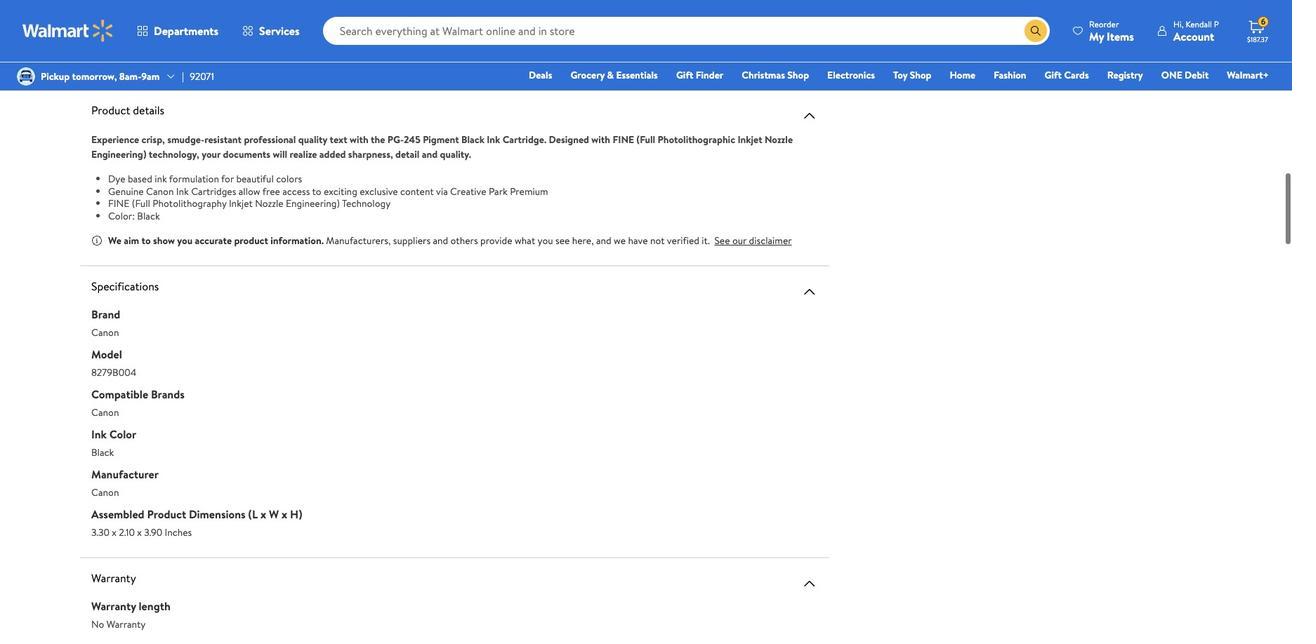 Task type: locate. For each thing, give the bounding box(es) containing it.
1 vertical spatial warranty
[[91, 599, 136, 614]]

1 horizontal spatial fine
[[613, 133, 634, 147]]

see our disclaimer button
[[714, 234, 792, 248]]

(full inside experience crisp, smudge-resistant professional quality text with the pg-245 pigment black ink cartridge. designed with fine (full photolithographic inkjet nozzle engineering) technology, your documents will realize added sharpness, detail and quality.
[[637, 133, 655, 147]]

0 horizontal spatial engineering)
[[91, 147, 146, 162]]

engineering) down experience on the left top
[[91, 147, 146, 162]]

2 you from the left
[[538, 234, 553, 248]]

product up inches
[[147, 507, 186, 522]]

inkjet inside experience crisp, smudge-resistant professional quality text with the pg-245 pigment black ink cartridge. designed with fine (full photolithographic inkjet nozzle engineering) technology, your documents will realize added sharpness, detail and quality.
[[738, 133, 762, 147]]

product up experience on the left top
[[91, 103, 130, 118]]

warranty
[[91, 571, 136, 586], [91, 599, 136, 614], [107, 618, 146, 632]]

grocery & essentials
[[570, 68, 658, 82]]

0 horizontal spatial shop
[[787, 68, 809, 82]]

1 gift from the left
[[676, 68, 693, 82]]

nozzle down beautiful
[[255, 197, 283, 211]]

ink
[[155, 172, 167, 186]]

gift cards
[[1045, 68, 1089, 82]]

brand
[[91, 307, 120, 322]]

inkjet right 'photolithographic' in the right of the page
[[738, 133, 762, 147]]

0 horizontal spatial black
[[91, 446, 114, 460]]

with up sharpness, at the top of page
[[350, 133, 368, 147]]

canon up assembled
[[91, 486, 119, 500]]

you right the show
[[177, 234, 193, 248]]

black
[[461, 133, 484, 147], [137, 209, 160, 223], [91, 446, 114, 460]]

1 horizontal spatial product
[[147, 507, 186, 522]]

2 vertical spatial black
[[91, 446, 114, 460]]

christmas shop
[[742, 68, 809, 82]]

1 vertical spatial (full
[[132, 197, 150, 211]]

colors
[[276, 172, 302, 186]]

x
[[260, 507, 266, 522], [282, 507, 287, 522], [112, 526, 117, 540], [137, 526, 142, 540]]

not
[[650, 234, 665, 248]]

documents
[[223, 147, 270, 162]]

up to sixty percent off deals. shop now. image
[[858, 18, 1200, 50]]

one
[[1161, 68, 1182, 82]]

1 vertical spatial product
[[147, 507, 186, 522]]

intent image for pickup image
[[1018, 97, 1040, 119]]

search icon image
[[1030, 25, 1041, 37]]

2 horizontal spatial black
[[461, 133, 484, 147]]

0 vertical spatial engineering)
[[91, 147, 146, 162]]

0 horizontal spatial inkjet
[[229, 197, 253, 211]]

nozzle down christmas shop link at right
[[765, 133, 793, 147]]

shop right the toy
[[910, 68, 931, 82]]

walmart image
[[22, 20, 114, 42]]

1 horizontal spatial you
[[538, 234, 553, 248]]

content
[[400, 184, 434, 198]]

dimensions
[[189, 507, 246, 522]]

1 horizontal spatial this
[[939, 64, 960, 81]]

0 vertical spatial nozzle
[[765, 133, 793, 147]]

nozzle inside experience crisp, smudge-resistant professional quality text with the pg-245 pigment black ink cartridge. designed with fine (full photolithographic inkjet nozzle engineering) technology, your documents will realize added sharpness, detail and quality.
[[765, 133, 793, 147]]

access
[[282, 184, 310, 198]]

shop for christmas shop
[[787, 68, 809, 82]]

dye
[[108, 172, 125, 186]]

show
[[153, 234, 175, 248]]

registry
[[1107, 68, 1143, 82]]

dye based ink formulation for beautiful colors genuine canon ink cartridges allow free access to exciting exclusive content via creative park premium fine (full photolithography inkjet nozzle engineering) technology color: black
[[108, 172, 548, 223]]

2 shop from the left
[[910, 68, 931, 82]]

assembled
[[91, 507, 144, 522]]

added
[[319, 147, 346, 162]]

specifications
[[91, 279, 159, 294]]

1 horizontal spatial ink
[[176, 184, 189, 198]]

item:
[[963, 64, 991, 81]]

to inside dye based ink formulation for beautiful colors genuine canon ink cartridges allow free access to exciting exclusive content via creative park premium fine (full photolithography inkjet nozzle engineering) technology color: black
[[312, 184, 321, 198]]

1 vertical spatial engineering)
[[286, 197, 340, 211]]

warranty length no warranty
[[91, 599, 170, 632]]

0 vertical spatial (full
[[637, 133, 655, 147]]

warranty right no
[[107, 618, 146, 632]]

warranty for warranty
[[91, 571, 136, 586]]

(full inside dye based ink formulation for beautiful colors genuine canon ink cartridges allow free access to exciting exclusive content via creative park premium fine (full photolithography inkjet nozzle engineering) technology color: black
[[132, 197, 150, 211]]

intent image for delivery image
[[1134, 97, 1156, 119]]

0 horizontal spatial product
[[91, 103, 130, 118]]

warranty up warranty length no warranty
[[91, 571, 136, 586]]

and down "pigment"
[[422, 147, 438, 162]]

2 vertical spatial warranty
[[107, 618, 146, 632]]

we
[[614, 234, 626, 248]]

photolithography
[[153, 197, 227, 211]]

to right access
[[312, 184, 321, 198]]

quality
[[298, 133, 327, 147]]

1 horizontal spatial inkjet
[[738, 133, 762, 147]]

0 horizontal spatial ink
[[91, 427, 107, 442]]

1 horizontal spatial engineering)
[[286, 197, 340, 211]]

inkjet inside dye based ink formulation for beautiful colors genuine canon ink cartridges allow free access to exciting exclusive content via creative park premium fine (full photolithography inkjet nozzle engineering) technology color: black
[[229, 197, 253, 211]]

warranty for warranty length no warranty
[[91, 599, 136, 614]]

and
[[422, 147, 438, 162], [433, 234, 448, 248], [596, 234, 611, 248]]

1 horizontal spatial nozzle
[[765, 133, 793, 147]]

(full down the based on the left of page
[[132, 197, 150, 211]]

0 horizontal spatial you
[[177, 234, 193, 248]]

christmas shop link
[[735, 67, 815, 83]]

canon inside dye based ink formulation for beautiful colors genuine canon ink cartridges allow free access to exciting exclusive content via creative park premium fine (full photolithography inkjet nozzle engineering) technology color: black
[[146, 184, 174, 198]]

2 gift from the left
[[1045, 68, 1062, 82]]

engineering) inside dye based ink formulation for beautiful colors genuine canon ink cartridges allow free access to exciting exclusive content via creative park premium fine (full photolithography inkjet nozzle engineering) technology color: black
[[286, 197, 340, 211]]

 image
[[17, 67, 35, 86]]

others
[[451, 234, 478, 248]]

0 horizontal spatial with
[[350, 133, 368, 147]]

inkjet down for
[[229, 197, 253, 211]]

1 vertical spatial fine
[[108, 197, 129, 211]]

beautiful
[[236, 172, 274, 186]]

0 horizontal spatial nozzle
[[255, 197, 283, 211]]

fine inside experience crisp, smudge-resistant professional quality text with the pg-245 pigment black ink cartridge. designed with fine (full photolithographic inkjet nozzle engineering) technology, your documents will realize added sharpness, detail and quality.
[[613, 133, 634, 147]]

gift inside gift cards link
[[1045, 68, 1062, 82]]

we
[[108, 234, 121, 248]]

black right color:
[[137, 209, 160, 223]]

fine right designed on the left top
[[613, 133, 634, 147]]

1 horizontal spatial gift
[[1045, 68, 1062, 82]]

pigment
[[423, 133, 459, 147]]

gift left cards
[[1045, 68, 1062, 82]]

1 shop from the left
[[787, 68, 809, 82]]

walmart+ link
[[1221, 67, 1275, 83]]

canon down brand
[[91, 326, 119, 340]]

1 vertical spatial to
[[142, 234, 151, 248]]

h)
[[290, 507, 302, 522]]

to right aim
[[142, 234, 151, 248]]

1 vertical spatial ink
[[176, 184, 189, 198]]

one debit
[[1161, 68, 1209, 82]]

0 horizontal spatial gift
[[676, 68, 693, 82]]

black down color
[[91, 446, 114, 460]]

1 vertical spatial inkjet
[[229, 197, 253, 211]]

245
[[404, 133, 420, 147]]

fashion link
[[987, 67, 1033, 83]]

x left 2.10 on the bottom left of page
[[112, 526, 117, 540]]

technology,
[[149, 147, 199, 162]]

1 you from the left
[[177, 234, 193, 248]]

0 vertical spatial black
[[461, 133, 484, 147]]

with
[[350, 133, 368, 147], [591, 133, 610, 147]]

8279b004
[[91, 366, 136, 380]]

color:
[[108, 209, 135, 223]]

1 vertical spatial nozzle
[[255, 197, 283, 211]]

x right (l
[[260, 507, 266, 522]]

0 vertical spatial fine
[[613, 133, 634, 147]]

6
[[1261, 16, 1266, 28]]

this left the 'item'
[[121, 53, 144, 72]]

inches
[[165, 526, 192, 540]]

(full left 'photolithographic' in the right of the page
[[637, 133, 655, 147]]

ink left cartridge.
[[487, 133, 500, 147]]

Walmart Site-Wide search field
[[323, 17, 1050, 45]]

information.
[[271, 234, 324, 248]]

1 horizontal spatial with
[[591, 133, 610, 147]]

fine down dye at the left of the page
[[108, 197, 129, 211]]

premium
[[510, 184, 548, 198]]

color
[[109, 427, 136, 442]]

2.10
[[119, 526, 135, 540]]

registry link
[[1101, 67, 1149, 83]]

1 horizontal spatial black
[[137, 209, 160, 223]]

cartridge.
[[503, 133, 546, 147]]

specifications image
[[801, 284, 818, 301]]

intent image for shipping image
[[902, 97, 924, 119]]

warranty up no
[[91, 599, 136, 614]]

finder
[[696, 68, 723, 82]]

electronics
[[827, 68, 875, 82]]

1 horizontal spatial to
[[312, 184, 321, 198]]

ink right the ink
[[176, 184, 189, 198]]

0 vertical spatial warranty
[[91, 571, 136, 586]]

ink left color
[[91, 427, 107, 442]]

0 horizontal spatial (full
[[132, 197, 150, 211]]

manufacturers,
[[326, 234, 391, 248]]

this right get
[[939, 64, 960, 81]]

2 vertical spatial ink
[[91, 427, 107, 442]]

kendall
[[1186, 18, 1212, 30]]

fine inside dye based ink formulation for beautiful colors genuine canon ink cartridges allow free access to exciting exclusive content via creative park premium fine (full photolithography inkjet nozzle engineering) technology color: black
[[108, 197, 129, 211]]

with right designed on the left top
[[591, 133, 610, 147]]

experience
[[91, 133, 139, 147]]

product
[[91, 103, 130, 118], [147, 507, 186, 522]]

0 vertical spatial inkjet
[[738, 133, 762, 147]]

0 horizontal spatial this
[[121, 53, 144, 72]]

canon right genuine at the top of page
[[146, 184, 174, 198]]

0 vertical spatial ink
[[487, 133, 500, 147]]

1 vertical spatial black
[[137, 209, 160, 223]]

black up "quality."
[[461, 133, 484, 147]]

product details image
[[801, 107, 818, 124]]

you
[[177, 234, 193, 248], [538, 234, 553, 248]]

gift left finder at right top
[[676, 68, 693, 82]]

1 horizontal spatial shop
[[910, 68, 931, 82]]

(l
[[248, 507, 258, 522]]

shop right christmas
[[787, 68, 809, 82]]

you left see
[[538, 234, 553, 248]]

shop for toy shop
[[910, 68, 931, 82]]

0 horizontal spatial fine
[[108, 197, 129, 211]]

1 horizontal spatial (full
[[637, 133, 655, 147]]

3.90
[[144, 526, 162, 540]]

product details
[[91, 103, 164, 118]]

about this item
[[80, 53, 175, 72]]

gift inside gift finder 'link'
[[676, 68, 693, 82]]

0 vertical spatial to
[[312, 184, 321, 198]]

0 vertical spatial product
[[91, 103, 130, 118]]

the
[[371, 133, 385, 147]]

no
[[91, 618, 104, 632]]

engineering) down colors
[[286, 197, 340, 211]]

genuine
[[108, 184, 144, 198]]

2 horizontal spatial ink
[[487, 133, 500, 147]]



Task type: vqa. For each thing, say whether or not it's contained in the screenshot.
SHIPPING, ARRIVES IN 2 DAYS
no



Task type: describe. For each thing, give the bounding box(es) containing it.
gift finder link
[[670, 67, 730, 83]]

christmas
[[742, 68, 785, 82]]

see
[[555, 234, 570, 248]]

services button
[[230, 14, 312, 48]]

grocery & essentials link
[[564, 67, 664, 83]]

grocery
[[570, 68, 605, 82]]

resistant
[[204, 133, 242, 147]]

product inside brand canon model 8279b004 compatible brands canon ink color black manufacturer canon assembled product dimensions (l x w x h) 3.30 x 2.10 x 3.90 inches
[[147, 507, 186, 522]]

aim
[[124, 234, 139, 248]]

suppliers
[[393, 234, 431, 248]]

text
[[330, 133, 347, 147]]

6 $187.37
[[1247, 16, 1268, 44]]

and left we
[[596, 234, 611, 248]]

have
[[628, 234, 648, 248]]

toy shop link
[[887, 67, 938, 83]]

park
[[489, 184, 508, 198]]

electronics link
[[821, 67, 881, 83]]

smudge-
[[167, 133, 204, 147]]

how you'll get this item:
[[858, 64, 991, 81]]

see
[[714, 234, 730, 248]]

cards
[[1064, 68, 1089, 82]]

brand canon model 8279b004 compatible brands canon ink color black manufacturer canon assembled product dimensions (l x w x h) 3.30 x 2.10 x 3.90 inches
[[91, 307, 302, 540]]

items
[[1107, 28, 1134, 44]]

deals link
[[522, 67, 559, 83]]

quality.
[[440, 147, 471, 162]]

engineering) inside experience crisp, smudge-resistant professional quality text with the pg-245 pigment black ink cartridge. designed with fine (full photolithographic inkjet nozzle engineering) technology, your documents will realize added sharpness, detail and quality.
[[91, 147, 146, 162]]

hi, kendall p account
[[1173, 18, 1219, 44]]

toy
[[893, 68, 907, 82]]

designed
[[549, 133, 589, 147]]

| 92071
[[182, 69, 214, 84]]

allow
[[239, 184, 260, 198]]

and inside experience crisp, smudge-resistant professional quality text with the pg-245 pigment black ink cartridge. designed with fine (full photolithographic inkjet nozzle engineering) technology, your documents will realize added sharpness, detail and quality.
[[422, 147, 438, 162]]

home link
[[943, 67, 982, 83]]

brands
[[151, 387, 185, 402]]

will
[[273, 147, 287, 162]]

gift cards link
[[1038, 67, 1095, 83]]

|
[[182, 69, 184, 84]]

home
[[950, 68, 975, 82]]

ink inside experience crisp, smudge-resistant professional quality text with the pg-245 pigment black ink cartridge. designed with fine (full photolithographic inkjet nozzle engineering) technology, your documents will realize added sharpness, detail and quality.
[[487, 133, 500, 147]]

black inside dye based ink formulation for beautiful colors genuine canon ink cartridges allow free access to exciting exclusive content via creative park premium fine (full photolithography inkjet nozzle engineering) technology color: black
[[137, 209, 160, 223]]

my
[[1089, 28, 1104, 44]]

disclaimer
[[749, 234, 792, 248]]

it.
[[702, 234, 710, 248]]

deals
[[529, 68, 552, 82]]

ink inside dye based ink formulation for beautiful colors genuine canon ink cartridges allow free access to exciting exclusive content via creative park premium fine (full photolithography inkjet nozzle engineering) technology color: black
[[176, 184, 189, 198]]

professional
[[244, 133, 296, 147]]

x right 2.10 on the bottom left of page
[[137, 526, 142, 540]]

detail
[[395, 147, 419, 162]]

your
[[202, 147, 221, 162]]

reorder my items
[[1089, 18, 1134, 44]]

model
[[91, 347, 122, 362]]

product
[[234, 234, 268, 248]]

length
[[139, 599, 170, 614]]

via
[[436, 184, 448, 198]]

our
[[732, 234, 747, 248]]

departments button
[[125, 14, 230, 48]]

pickup tomorrow, 8am-9am
[[41, 69, 160, 84]]

p
[[1214, 18, 1219, 30]]

hi,
[[1173, 18, 1184, 30]]

reorder
[[1089, 18, 1119, 30]]

compatible
[[91, 387, 148, 402]]

sharpness,
[[348, 147, 393, 162]]

and left the others
[[433, 234, 448, 248]]

technology
[[342, 197, 391, 211]]

gift for gift cards
[[1045, 68, 1062, 82]]

provide
[[480, 234, 512, 248]]

ink inside brand canon model 8279b004 compatible brands canon ink color black manufacturer canon assembled product dimensions (l x w x h) 3.30 x 2.10 x 3.90 inches
[[91, 427, 107, 442]]

services
[[259, 23, 300, 39]]

w
[[269, 507, 279, 522]]

nozzle inside dye based ink formulation for beautiful colors genuine canon ink cartridges allow free access to exciting exclusive content via creative park premium fine (full photolithography inkjet nozzle engineering) technology color: black
[[255, 197, 283, 211]]

exciting
[[324, 184, 357, 198]]

2 with from the left
[[591, 133, 610, 147]]

get
[[918, 64, 936, 81]]

92071
[[190, 69, 214, 84]]

pickup
[[41, 69, 70, 84]]

for
[[221, 172, 234, 186]]

essentials
[[616, 68, 658, 82]]

manufacturer
[[91, 467, 159, 482]]

creative
[[450, 184, 486, 198]]

fashion
[[994, 68, 1026, 82]]

Search search field
[[323, 17, 1050, 45]]

black inside brand canon model 8279b004 compatible brands canon ink color black manufacturer canon assembled product dimensions (l x w x h) 3.30 x 2.10 x 3.90 inches
[[91, 446, 114, 460]]

verified
[[667, 234, 699, 248]]

free
[[262, 184, 280, 198]]

you'll
[[886, 64, 915, 81]]

departments
[[154, 23, 218, 39]]

crisp,
[[141, 133, 165, 147]]

how
[[858, 64, 883, 81]]

black inside experience crisp, smudge-resistant professional quality text with the pg-245 pigment black ink cartridge. designed with fine (full photolithographic inkjet nozzle engineering) technology, your documents will realize added sharpness, detail and quality.
[[461, 133, 484, 147]]

debit
[[1185, 68, 1209, 82]]

item
[[147, 53, 175, 72]]

details
[[133, 103, 164, 118]]

9am
[[141, 69, 160, 84]]

warranty image
[[801, 576, 818, 593]]

canon down compatible at left
[[91, 406, 119, 420]]

account
[[1173, 28, 1214, 44]]

about
[[80, 53, 118, 72]]

gift for gift finder
[[676, 68, 693, 82]]

1 with from the left
[[350, 133, 368, 147]]

one debit link
[[1155, 67, 1215, 83]]

0 horizontal spatial to
[[142, 234, 151, 248]]

x right w
[[282, 507, 287, 522]]



